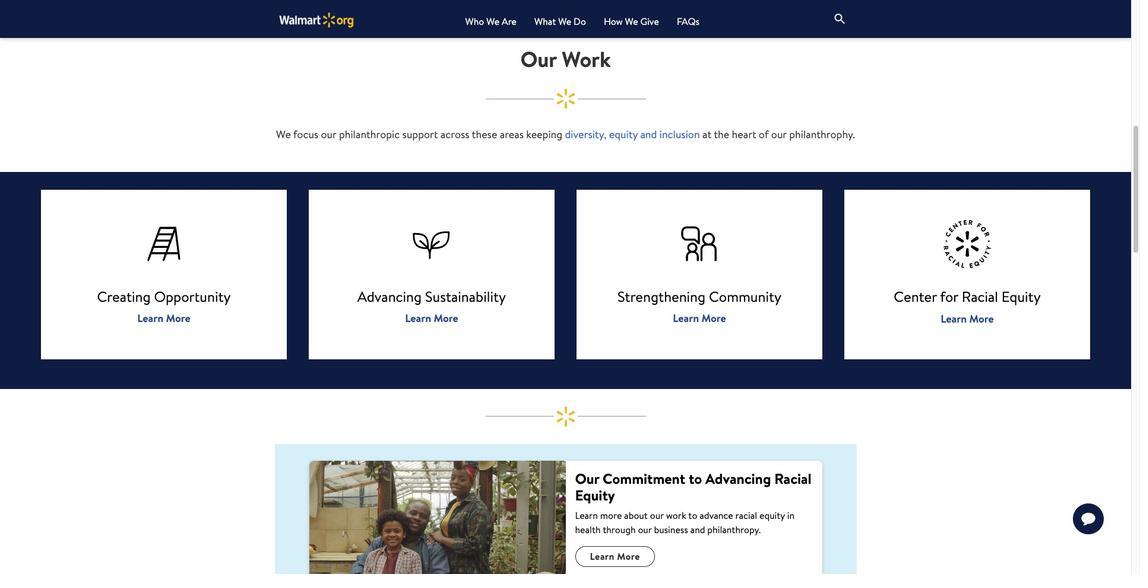 Task type: locate. For each thing, give the bounding box(es) containing it.
heart
[[732, 127, 756, 142]]

equity
[[1002, 287, 1041, 307], [575, 486, 615, 506]]

our down about
[[638, 524, 652, 537]]

1 vertical spatial to
[[689, 509, 698, 522]]

more
[[166, 312, 190, 326], [434, 312, 458, 326], [702, 312, 726, 326], [970, 312, 994, 326], [617, 550, 640, 563]]

0 vertical spatial racial
[[962, 287, 998, 307]]

across
[[441, 127, 470, 142]]

we inside "who we are" dropdown button
[[487, 15, 500, 28]]

inclusion
[[660, 127, 700, 142]]

we left give
[[625, 15, 638, 28]]

learn more link down sustainability
[[405, 312, 458, 326]]

1 horizontal spatial racial
[[962, 287, 998, 307]]

who
[[465, 15, 484, 28]]

0 vertical spatial advancing
[[358, 287, 422, 307]]

more
[[600, 509, 622, 522]]

learn down sustainability
[[405, 312, 431, 326]]

we for what
[[558, 15, 572, 28]]

learn more link for opportunity
[[137, 312, 190, 326]]

what
[[535, 15, 556, 28]]

to
[[689, 469, 702, 489], [689, 509, 698, 522]]

learn down strengthening
[[673, 312, 699, 326]]

our left work
[[650, 509, 664, 522]]

advancing inside advancing sustainability learn more
[[358, 287, 422, 307]]

1 horizontal spatial and
[[691, 524, 705, 537]]

philanthrophy.
[[789, 127, 855, 142]]

learn more link
[[137, 312, 190, 326], [405, 312, 458, 326], [673, 312, 726, 326], [941, 312, 994, 326], [575, 547, 813, 568]]

our down what
[[521, 44, 557, 74]]

racial
[[736, 509, 757, 522]]

do
[[574, 15, 586, 28]]

learn more link down business
[[575, 547, 813, 568]]

our right 'focus'
[[321, 127, 337, 142]]

learn more link down for
[[941, 312, 994, 326]]

we inside the what we do dropdown button
[[558, 15, 572, 28]]

1 vertical spatial and
[[691, 524, 705, 537]]

racial
[[962, 287, 998, 307], [775, 469, 812, 489]]

learn up health
[[575, 509, 598, 522]]

we for how
[[625, 15, 638, 28]]

our inside our commitment to advancing racial equity learn more about our work to advance racial equity in health through our business and philanthropy.
[[575, 469, 599, 489]]

more inside the strengthening community learn more
[[702, 312, 726, 326]]

learn more link down strengthening
[[673, 312, 726, 326]]

we left do on the top
[[558, 15, 572, 28]]

0 horizontal spatial equity
[[575, 486, 615, 506]]

1 vertical spatial walmart spark icon image
[[557, 407, 575, 427]]

we left the "are"
[[487, 15, 500, 28]]

search
[[833, 12, 847, 26]]

racial up in
[[775, 469, 812, 489]]

1 vertical spatial advancing
[[706, 469, 771, 489]]

learn more link for community
[[673, 312, 726, 326]]

we focus our philanthropic support across these areas keeping diversity, equity and inclusion at the heart of our philanthrophy.
[[276, 127, 855, 142]]

racial right for
[[962, 287, 998, 307]]

center for racial equity learn more
[[894, 287, 1041, 326]]

learn inside creating opportunity learn more
[[137, 312, 163, 326]]

1 vertical spatial equity
[[575, 486, 615, 506]]

2 walmart spark icon image from the top
[[557, 407, 575, 427]]

creating
[[97, 287, 151, 307]]

advancing
[[358, 287, 422, 307], [706, 469, 771, 489]]

our
[[321, 127, 337, 142], [771, 127, 787, 142], [650, 509, 664, 522], [638, 524, 652, 537]]

health
[[575, 524, 601, 537]]

our up health
[[575, 469, 599, 489]]

areas
[[500, 127, 524, 142]]

0 horizontal spatial racial
[[775, 469, 812, 489]]

of
[[759, 127, 769, 142]]

learn down creating at the left of page
[[137, 312, 163, 326]]

0 vertical spatial and
[[641, 127, 657, 142]]

center
[[894, 287, 937, 307]]

1 vertical spatial our
[[575, 469, 599, 489]]

support
[[402, 127, 438, 142]]

faqs link
[[677, 14, 700, 29]]

equity right diversity,
[[609, 127, 638, 142]]

learn more link for for
[[941, 312, 994, 326]]

racial inside center for racial equity learn more
[[962, 287, 998, 307]]

equity left in
[[760, 509, 785, 522]]

learn
[[137, 312, 163, 326], [405, 312, 431, 326], [673, 312, 699, 326], [941, 312, 967, 326], [575, 509, 598, 522], [590, 550, 615, 563]]

philanthropic
[[339, 127, 400, 142]]

business
[[654, 524, 688, 537]]

0 vertical spatial equity
[[609, 127, 638, 142]]

0 horizontal spatial equity
[[609, 127, 638, 142]]

our for our work
[[521, 44, 557, 74]]

0 vertical spatial equity
[[1002, 287, 1041, 307]]

about
[[624, 509, 648, 522]]

and
[[641, 127, 657, 142], [691, 524, 705, 537]]

to right work
[[689, 509, 698, 522]]

0 vertical spatial our
[[521, 44, 557, 74]]

more inside creating opportunity learn more
[[166, 312, 190, 326]]

learn more link down opportunity
[[137, 312, 190, 326]]

we inside how we give popup button
[[625, 15, 638, 28]]

0 vertical spatial walmart spark icon image
[[557, 89, 575, 109]]

work
[[562, 44, 611, 74]]

1 horizontal spatial advancing
[[706, 469, 771, 489]]

our
[[521, 44, 557, 74], [575, 469, 599, 489]]

through
[[603, 524, 636, 537]]

opportunity
[[154, 287, 231, 307]]

strengthening community learn more
[[618, 287, 782, 326]]

and left the inclusion
[[641, 127, 657, 142]]

1 horizontal spatial equity
[[1002, 287, 1041, 307]]

2 to from the top
[[689, 509, 698, 522]]

learn down for
[[941, 312, 967, 326]]

and down advance
[[691, 524, 705, 537]]

1 horizontal spatial our
[[575, 469, 599, 489]]

0 horizontal spatial advancing
[[358, 287, 422, 307]]

focus
[[293, 127, 318, 142]]

we
[[487, 15, 500, 28], [558, 15, 572, 28], [625, 15, 638, 28], [276, 127, 291, 142]]

learn more
[[590, 550, 640, 563]]

we for who
[[487, 15, 500, 28]]

0 horizontal spatial our
[[521, 44, 557, 74]]

0 horizontal spatial and
[[641, 127, 657, 142]]

learn down health
[[590, 550, 615, 563]]

what we do
[[535, 15, 586, 28]]

0 vertical spatial to
[[689, 469, 702, 489]]

at
[[703, 127, 712, 142]]

1 vertical spatial racial
[[775, 469, 812, 489]]

1 vertical spatial equity
[[760, 509, 785, 522]]

more inside advancing sustainability learn more
[[434, 312, 458, 326]]

equity
[[609, 127, 638, 142], [760, 509, 785, 522]]

walmart spark icon image
[[557, 89, 575, 109], [557, 407, 575, 427]]

1 horizontal spatial equity
[[760, 509, 785, 522]]

our work
[[521, 44, 611, 74]]

and inside our commitment to advancing racial equity learn more about our work to advance racial equity in health through our business and philanthropy.
[[691, 524, 705, 537]]

philanthropy.
[[708, 524, 761, 537]]

racial inside our commitment to advancing racial equity learn more about our work to advance racial equity in health through our business and philanthropy.
[[775, 469, 812, 489]]

more for community
[[702, 312, 726, 326]]

how we give button
[[604, 14, 659, 29]]

work
[[666, 509, 686, 522]]

to up advance
[[689, 469, 702, 489]]



Task type: vqa. For each thing, say whether or not it's contained in the screenshot.
bottommost Walmart Spark icon
yes



Task type: describe. For each thing, give the bounding box(es) containing it.
learn inside center for racial equity learn more
[[941, 312, 967, 326]]

more inside center for racial equity learn more
[[970, 312, 994, 326]]

are
[[502, 15, 517, 28]]

diversity,
[[565, 127, 607, 142]]

learn inside the strengthening community learn more
[[673, 312, 699, 326]]

for
[[940, 287, 959, 307]]

the
[[714, 127, 730, 142]]

1 walmart spark icon image from the top
[[557, 89, 575, 109]]

learn more link for sustainability
[[405, 312, 458, 326]]

more for sustainability
[[434, 312, 458, 326]]

how
[[604, 15, 623, 28]]

faqs
[[677, 15, 700, 28]]

how we give
[[604, 15, 659, 28]]

advancing sustainability learn more
[[358, 287, 506, 326]]

who we are
[[465, 15, 517, 28]]

more for opportunity
[[166, 312, 190, 326]]

creating opportunity learn more
[[97, 287, 231, 326]]

home image
[[275, 12, 358, 28]]

these
[[472, 127, 497, 142]]

sustainability
[[425, 287, 506, 307]]

learn inside advancing sustainability learn more
[[405, 312, 431, 326]]

learn inside our commitment to advancing racial equity learn more about our work to advance racial equity in health through our business and philanthropy.
[[575, 509, 598, 522]]

equity inside our commitment to advancing racial equity learn more about our work to advance racial equity in health through our business and philanthropy.
[[760, 509, 785, 522]]

equity inside our commitment to advancing racial equity learn more about our work to advance racial equity in health through our business and philanthropy.
[[575, 486, 615, 506]]

commitment
[[603, 469, 686, 489]]

community
[[709, 287, 782, 307]]

we left 'focus'
[[276, 127, 291, 142]]

our for our commitment to advancing racial equity learn more about our work to advance racial equity in health through our business and philanthropy.
[[575, 469, 599, 489]]

our right of
[[771, 127, 787, 142]]

advancing inside our commitment to advancing racial equity learn more about our work to advance racial equity in health through our business and philanthropy.
[[706, 469, 771, 489]]

give
[[641, 15, 659, 28]]

our commitment to advancing racial equity learn more about our work to advance racial equity in health through our business and philanthropy.
[[575, 469, 812, 537]]

strengthening
[[618, 287, 706, 307]]

advance
[[700, 509, 733, 522]]

in
[[787, 509, 795, 522]]

what we do button
[[535, 14, 586, 29]]

diversity, equity and inclusion link
[[565, 127, 700, 142]]

1 to from the top
[[689, 469, 702, 489]]

who we are button
[[465, 14, 517, 29]]

equity inside center for racial equity learn more
[[1002, 287, 1041, 307]]

keeping
[[526, 127, 563, 142]]



